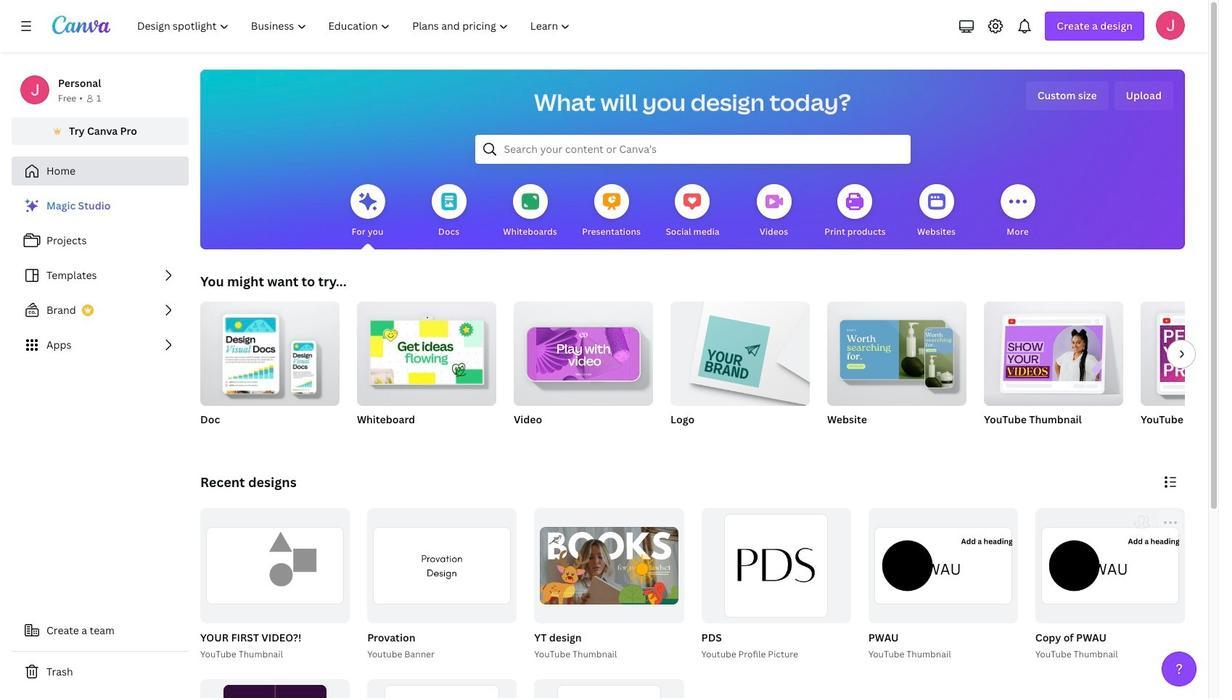 Task type: vqa. For each thing, say whether or not it's contained in the screenshot.
James Peterson icon
yes



Task type: describe. For each thing, give the bounding box(es) containing it.
Search search field
[[504, 136, 882, 163]]



Task type: locate. For each thing, give the bounding box(es) containing it.
top level navigation element
[[128, 12, 583, 41]]

group
[[200, 296, 340, 446], [200, 296, 340, 406], [357, 296, 496, 446], [357, 296, 496, 406], [514, 296, 653, 446], [514, 296, 653, 406], [671, 296, 810, 446], [671, 296, 810, 406], [827, 296, 967, 446], [827, 296, 967, 406], [984, 296, 1124, 446], [984, 296, 1124, 406], [1141, 302, 1219, 446], [1141, 302, 1219, 406], [197, 509, 350, 662], [200, 509, 350, 624], [364, 509, 517, 662], [367, 509, 517, 624], [532, 509, 684, 662], [534, 509, 684, 624], [699, 509, 851, 662], [702, 509, 851, 624], [866, 509, 1018, 662], [1033, 509, 1185, 662], [1036, 509, 1185, 624], [200, 680, 350, 699], [367, 680, 517, 699], [534, 680, 684, 699]]

list
[[12, 192, 189, 360]]

None search field
[[475, 135, 911, 164]]

james peterson image
[[1156, 11, 1185, 40]]



